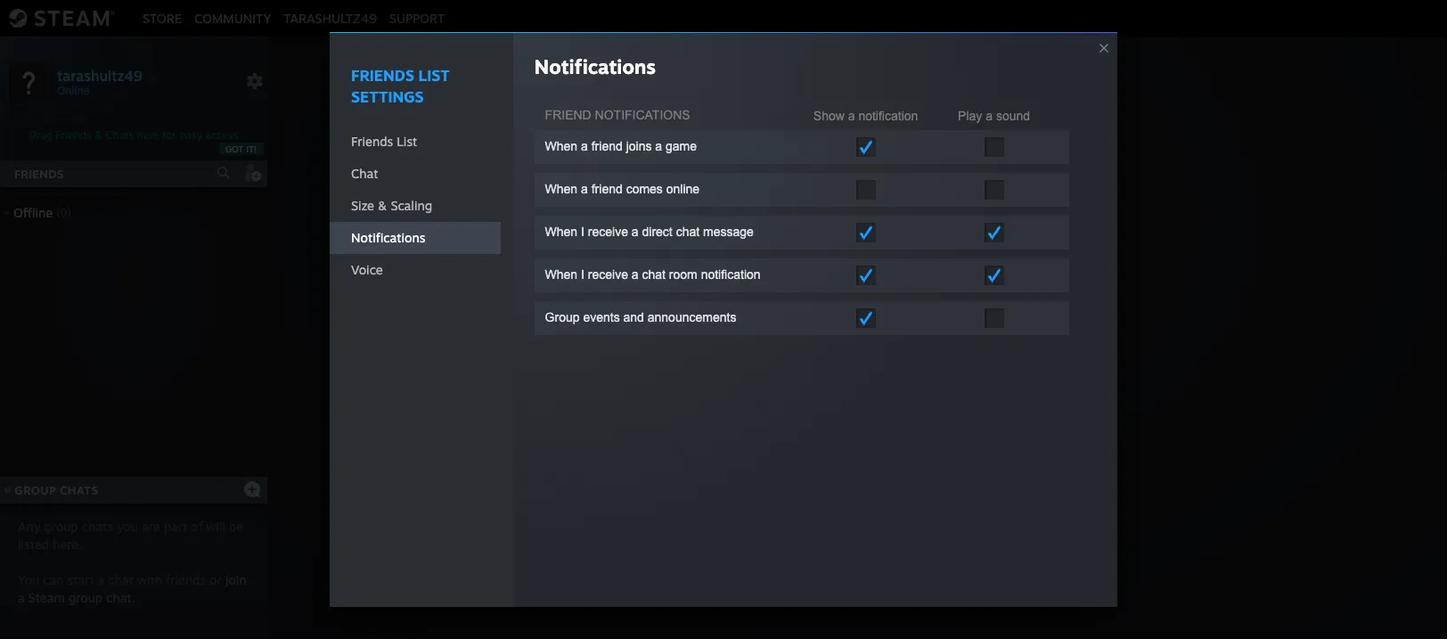 Task type: describe. For each thing, give the bounding box(es) containing it.
store link
[[136, 10, 188, 25]]

chats
[[82, 519, 113, 534]]

list for friends list
[[397, 134, 417, 149]]

store
[[143, 10, 182, 25]]

friends list
[[351, 134, 417, 149]]

a down friend notifications
[[581, 139, 588, 153]]

message
[[703, 225, 754, 239]]

events
[[583, 310, 620, 324]]

chat for when i receive a chat room notification
[[642, 267, 666, 282]]

tarashultz49 link
[[278, 10, 383, 25]]

1 vertical spatial chat
[[894, 347, 925, 365]]

for
[[162, 128, 176, 142]]

a down when a friend joins a game at the left of the page
[[581, 182, 588, 196]]

with
[[137, 572, 162, 587]]

when i receive a chat room notification
[[545, 267, 761, 282]]

when for when a friend joins a game
[[545, 139, 578, 153]]

list for friends list settings
[[419, 66, 450, 85]]

a left direct
[[632, 225, 639, 239]]

collapse chats list image
[[0, 487, 21, 494]]

a right the show
[[848, 109, 855, 123]]

game
[[666, 139, 697, 153]]

show a notification
[[814, 109, 919, 123]]

announcements
[[648, 310, 737, 324]]

drag
[[29, 128, 52, 142]]

you
[[117, 519, 138, 534]]

when i receive a direct chat message
[[545, 225, 754, 239]]

group inside 'join a steam group chat.'
[[69, 590, 103, 605]]

2 horizontal spatial chat
[[676, 225, 700, 239]]

part
[[164, 519, 187, 534]]

chat for you can start a chat with friends or
[[108, 572, 134, 587]]

support
[[389, 10, 445, 25]]

0 horizontal spatial &
[[95, 128, 103, 142]]

scaling
[[391, 198, 432, 213]]

play
[[958, 109, 983, 123]]

listed
[[18, 537, 49, 552]]

when for when a friend comes online
[[545, 182, 578, 196]]

here.
[[53, 537, 82, 552]]

sound
[[997, 109, 1031, 123]]

0 vertical spatial notifications
[[535, 54, 656, 78]]

1 horizontal spatial tarashultz49
[[284, 10, 377, 25]]

voice
[[351, 262, 383, 277]]

join a steam group chat.
[[18, 572, 247, 605]]

comes
[[626, 182, 663, 196]]

friends list settings
[[351, 66, 450, 106]]

friend for comes
[[592, 182, 623, 196]]

and
[[624, 310, 644, 324]]

here
[[137, 128, 159, 142]]

group chats
[[15, 483, 98, 497]]

offline
[[13, 205, 53, 220]]

friend for joins
[[592, 139, 623, 153]]

community link
[[188, 10, 278, 25]]

1 vertical spatial friend
[[786, 347, 828, 365]]

a right the "start"
[[98, 572, 105, 587]]

2 vertical spatial notifications
[[351, 230, 426, 245]]

play a sound
[[958, 109, 1031, 123]]

show
[[814, 109, 845, 123]]

start
[[67, 572, 94, 587]]

receive for direct
[[588, 225, 628, 239]]

community
[[194, 10, 271, 25]]

receive for chat
[[588, 267, 628, 282]]

add a friend image
[[242, 163, 262, 183]]

settings
[[351, 87, 424, 106]]

2 horizontal spatial group
[[850, 347, 890, 365]]

i for when i receive a chat room notification
[[581, 267, 585, 282]]

support link
[[383, 10, 451, 25]]

a up and
[[632, 267, 639, 282]]

friends for friends list settings
[[351, 66, 415, 85]]

manage friends list settings image
[[246, 72, 264, 90]]

0 vertical spatial notification
[[859, 109, 919, 123]]



Task type: locate. For each thing, give the bounding box(es) containing it.
a
[[848, 109, 855, 123], [986, 109, 993, 123], [581, 139, 588, 153], [656, 139, 662, 153], [581, 182, 588, 196], [632, 225, 639, 239], [632, 267, 639, 282], [774, 347, 782, 365], [98, 572, 105, 587], [18, 590, 25, 605]]

receive
[[588, 225, 628, 239], [588, 267, 628, 282]]

1 horizontal spatial &
[[378, 198, 387, 213]]

list down settings
[[397, 134, 417, 149]]

0 vertical spatial list
[[419, 66, 450, 85]]

1 vertical spatial group
[[850, 347, 890, 365]]

room
[[669, 267, 698, 282]]

when a friend comes online
[[545, 182, 700, 196]]

click a friend or group chat to start!
[[738, 347, 982, 365]]

start!
[[947, 347, 982, 365]]

0 horizontal spatial chat
[[351, 166, 378, 181]]

chats up chats
[[60, 483, 98, 497]]

friend left comes
[[592, 182, 623, 196]]

0 vertical spatial group
[[44, 519, 78, 534]]

chat.
[[106, 590, 135, 605]]

create a group chat image
[[243, 480, 261, 498]]

notifications
[[535, 54, 656, 78], [595, 108, 691, 122], [351, 230, 426, 245]]

group left to
[[850, 347, 890, 365]]

friends down drag
[[14, 167, 64, 181]]

0 vertical spatial friend
[[545, 108, 592, 122]]

chat left room
[[642, 267, 666, 282]]

i down when a friend comes online
[[581, 225, 585, 239]]

notifications down size & scaling
[[351, 230, 426, 245]]

chat
[[351, 166, 378, 181], [894, 347, 925, 365]]

0 horizontal spatial tarashultz49
[[57, 66, 143, 84]]

online
[[667, 182, 700, 196]]

group
[[44, 519, 78, 534], [69, 590, 103, 605]]

tarashultz49 left support
[[284, 10, 377, 25]]

0 vertical spatial chat
[[676, 225, 700, 239]]

list
[[419, 66, 450, 85], [397, 134, 417, 149]]

group inside any group chats you are part of will be listed here.
[[44, 519, 78, 534]]

any
[[18, 519, 41, 534]]

1 vertical spatial notification
[[701, 267, 761, 282]]

a inside 'join a steam group chat.'
[[18, 590, 25, 605]]

search my friends list image
[[216, 165, 232, 181]]

1 vertical spatial friend
[[592, 182, 623, 196]]

4 when from the top
[[545, 267, 578, 282]]

2 receive from the top
[[588, 267, 628, 282]]

0 vertical spatial group
[[545, 310, 580, 324]]

you can start a chat with friends or
[[18, 572, 225, 587]]

drag friends & chats here for easy access
[[29, 128, 238, 142]]

when
[[545, 139, 578, 153], [545, 182, 578, 196], [545, 225, 578, 239], [545, 267, 578, 282]]

1 when from the top
[[545, 139, 578, 153]]

0 vertical spatial receive
[[588, 225, 628, 239]]

group down the "start"
[[69, 590, 103, 605]]

0 horizontal spatial group
[[15, 483, 56, 497]]

a right click
[[774, 347, 782, 365]]

chat right direct
[[676, 225, 700, 239]]

a right joins on the top of page
[[656, 139, 662, 153]]

size
[[351, 198, 374, 213]]

0 horizontal spatial chat
[[108, 572, 134, 587]]

1 horizontal spatial group
[[545, 310, 580, 324]]

1 vertical spatial &
[[378, 198, 387, 213]]

friends up settings
[[351, 66, 415, 85]]

& right size at the top
[[378, 198, 387, 213]]

access
[[205, 128, 238, 142]]

easy
[[179, 128, 202, 142]]

notifications up joins on the top of page
[[595, 108, 691, 122]]

notifications up friend notifications
[[535, 54, 656, 78]]

of
[[191, 519, 203, 534]]

group left the events
[[545, 310, 580, 324]]

i for when i receive a direct chat message
[[581, 225, 585, 239]]

group for group events and announcements
[[545, 310, 580, 324]]

notification
[[859, 109, 919, 123], [701, 267, 761, 282]]

friend
[[592, 139, 623, 153], [592, 182, 623, 196]]

0 vertical spatial i
[[581, 225, 585, 239]]

be
[[229, 519, 244, 534]]

1 friend from the top
[[592, 139, 623, 153]]

1 vertical spatial i
[[581, 267, 585, 282]]

receive down when a friend comes online
[[588, 225, 628, 239]]

notification right the show
[[859, 109, 919, 123]]

1 horizontal spatial notification
[[859, 109, 919, 123]]

join a steam group chat. link
[[18, 572, 247, 605]]

friends
[[166, 572, 206, 587]]

0 horizontal spatial or
[[209, 572, 222, 587]]

&
[[95, 128, 103, 142], [378, 198, 387, 213]]

you
[[18, 572, 39, 587]]

2 when from the top
[[545, 182, 578, 196]]

chats left here
[[106, 128, 134, 142]]

1 horizontal spatial friend
[[786, 347, 828, 365]]

1 i from the top
[[581, 225, 585, 239]]

chat up chat.
[[108, 572, 134, 587]]

group up 'any'
[[15, 483, 56, 497]]

list up settings
[[419, 66, 450, 85]]

0 vertical spatial chats
[[106, 128, 134, 142]]

a right 'play'
[[986, 109, 993, 123]]

or
[[832, 347, 846, 365], [209, 572, 222, 587]]

to
[[929, 347, 943, 365]]

2 i from the top
[[581, 267, 585, 282]]

friends inside friends list settings
[[351, 66, 415, 85]]

receive up the events
[[588, 267, 628, 282]]

friends down settings
[[351, 134, 393, 149]]

1 vertical spatial chat
[[642, 267, 666, 282]]

1 horizontal spatial or
[[832, 347, 846, 365]]

0 vertical spatial tarashultz49
[[284, 10, 377, 25]]

group events and announcements
[[545, 310, 737, 324]]

size & scaling
[[351, 198, 432, 213]]

notification down message
[[701, 267, 761, 282]]

friend notifications
[[545, 108, 691, 122]]

1 vertical spatial or
[[209, 572, 222, 587]]

2 vertical spatial chat
[[108, 572, 134, 587]]

tarashultz49 up drag friends & chats here for easy access
[[57, 66, 143, 84]]

or left join
[[209, 572, 222, 587]]

will
[[206, 519, 226, 534]]

1 vertical spatial chats
[[60, 483, 98, 497]]

1 vertical spatial list
[[397, 134, 417, 149]]

3 when from the top
[[545, 225, 578, 239]]

join
[[225, 572, 247, 587]]

group
[[545, 310, 580, 324], [850, 347, 890, 365], [15, 483, 56, 497]]

i up the events
[[581, 267, 585, 282]]

friends
[[351, 66, 415, 85], [55, 128, 92, 142], [351, 134, 393, 149], [14, 167, 64, 181]]

2 friend from the top
[[592, 182, 623, 196]]

0 horizontal spatial friend
[[545, 108, 592, 122]]

are
[[142, 519, 160, 534]]

1 receive from the top
[[588, 225, 628, 239]]

1 horizontal spatial chat
[[642, 267, 666, 282]]

1 horizontal spatial list
[[419, 66, 450, 85]]

1 vertical spatial group
[[69, 590, 103, 605]]

0 vertical spatial &
[[95, 128, 103, 142]]

group for group chats
[[15, 483, 56, 497]]

chat up size at the top
[[351, 166, 378, 181]]

group up here.
[[44, 519, 78, 534]]

friends for friends
[[14, 167, 64, 181]]

0 vertical spatial friend
[[592, 139, 623, 153]]

any group chats you are part of will be listed here.
[[18, 519, 244, 552]]

1 vertical spatial receive
[[588, 267, 628, 282]]

tarashultz49
[[284, 10, 377, 25], [57, 66, 143, 84]]

friend left joins on the top of page
[[592, 139, 623, 153]]

0 vertical spatial or
[[832, 347, 846, 365]]

friends for friends list
[[351, 134, 393, 149]]

1 vertical spatial notifications
[[595, 108, 691, 122]]

steam
[[28, 590, 65, 605]]

1 vertical spatial tarashultz49
[[57, 66, 143, 84]]

0 horizontal spatial list
[[397, 134, 417, 149]]

friend up when a friend joins a game at the left of the page
[[545, 108, 592, 122]]

0 horizontal spatial chats
[[60, 483, 98, 497]]

can
[[43, 572, 64, 587]]

list inside friends list settings
[[419, 66, 450, 85]]

or right click
[[832, 347, 846, 365]]

a down you
[[18, 590, 25, 605]]

i
[[581, 225, 585, 239], [581, 267, 585, 282]]

friend
[[545, 108, 592, 122], [786, 347, 828, 365]]

friend right click
[[786, 347, 828, 365]]

when a friend joins a game
[[545, 139, 697, 153]]

direct
[[642, 225, 673, 239]]

0 vertical spatial chat
[[351, 166, 378, 181]]

chats
[[106, 128, 134, 142], [60, 483, 98, 497]]

0 horizontal spatial notification
[[701, 267, 761, 282]]

& left here
[[95, 128, 103, 142]]

click
[[738, 347, 770, 365]]

joins
[[626, 139, 652, 153]]

when for when i receive a chat room notification
[[545, 267, 578, 282]]

1 horizontal spatial chats
[[106, 128, 134, 142]]

1 horizontal spatial chat
[[894, 347, 925, 365]]

2 vertical spatial group
[[15, 483, 56, 497]]

when for when i receive a direct chat message
[[545, 225, 578, 239]]

friends right drag
[[55, 128, 92, 142]]

chat
[[676, 225, 700, 239], [642, 267, 666, 282], [108, 572, 134, 587]]

chat left to
[[894, 347, 925, 365]]



Task type: vqa. For each thing, say whether or not it's contained in the screenshot.
List within the Friends List Settings
yes



